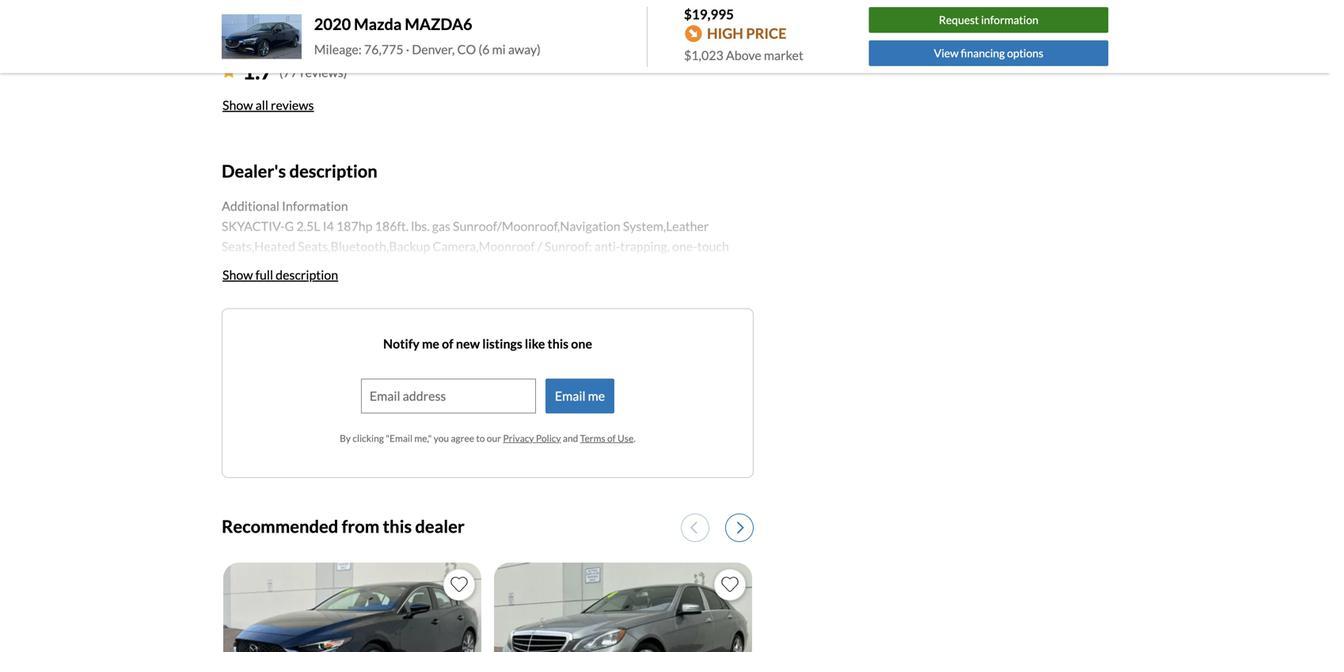 Task type: locate. For each thing, give the bounding box(es) containing it.
above
[[726, 48, 762, 63]]

privacy policy link
[[503, 433, 561, 444]]

and
[[563, 433, 579, 444]]

show
[[223, 97, 253, 113], [223, 267, 253, 283]]

star image
[[222, 65, 236, 78]]

1 vertical spatial me
[[588, 388, 605, 404]]

.
[[634, 433, 636, 444]]

me right the "notify"
[[422, 336, 440, 352]]

me for email
[[588, 388, 605, 404]]

reviews up the 1.7 (77 reviews)
[[278, 23, 339, 43]]

high
[[707, 25, 744, 42]]

·
[[406, 41, 410, 57]]

1 vertical spatial show
[[223, 267, 253, 283]]

show all reviews
[[223, 97, 314, 113]]

me
[[422, 336, 440, 352], [588, 388, 605, 404]]

new
[[456, 336, 480, 352]]

dealer reviews
[[222, 23, 339, 43]]

our
[[487, 433, 501, 444]]

dealer's
[[222, 161, 286, 181]]

1 vertical spatial reviews
[[271, 97, 314, 113]]

information
[[982, 13, 1039, 27]]

denver,
[[412, 41, 455, 57]]

email me
[[555, 388, 605, 404]]

$1,023
[[685, 48, 724, 63]]

show left full
[[223, 267, 253, 283]]

show left all
[[223, 97, 253, 113]]

information
[[282, 198, 348, 214]]

options
[[1008, 46, 1044, 60]]

0 horizontal spatial of
[[442, 336, 454, 352]]

1 show from the top
[[223, 97, 253, 113]]

show inside show full description button
[[223, 267, 253, 283]]

0 vertical spatial this
[[548, 336, 569, 352]]

show inside show all reviews "button"
[[223, 97, 253, 113]]

full
[[256, 267, 273, 283]]

description
[[290, 161, 378, 181], [276, 267, 338, 283]]

of left new
[[442, 336, 454, 352]]

reviews right all
[[271, 97, 314, 113]]

1 vertical spatial this
[[383, 517, 412, 537]]

"email
[[386, 433, 413, 444]]

of left use
[[608, 433, 616, 444]]

dealer's description
[[222, 161, 378, 181]]

you
[[434, 433, 449, 444]]

description right full
[[276, 267, 338, 283]]

view
[[935, 46, 959, 60]]

high price
[[707, 25, 787, 42]]

2 show from the top
[[223, 267, 253, 283]]

me right email
[[588, 388, 605, 404]]

privacy
[[503, 433, 534, 444]]

this right like
[[548, 336, 569, 352]]

mazda6
[[405, 15, 473, 34]]

additional
[[222, 198, 280, 214]]

1 horizontal spatial this
[[548, 336, 569, 352]]

1.7
[[242, 58, 273, 84]]

request information
[[940, 13, 1039, 27]]

reviews)
[[300, 65, 347, 80]]

1 horizontal spatial of
[[608, 433, 616, 444]]

listings
[[483, 336, 523, 352]]

agree
[[451, 433, 475, 444]]

mazda
[[354, 15, 402, 34]]

notify me of new listings like this one
[[383, 336, 593, 352]]

reviews
[[278, 23, 339, 43], [271, 97, 314, 113]]

(6
[[479, 41, 490, 57]]

reviews inside "button"
[[271, 97, 314, 113]]

one
[[571, 336, 593, 352]]

1 horizontal spatial me
[[588, 388, 605, 404]]

email me button
[[546, 379, 615, 414]]

of
[[442, 336, 454, 352], [608, 433, 616, 444]]

to
[[476, 433, 485, 444]]

0 vertical spatial show
[[223, 97, 253, 113]]

recommended
[[222, 517, 339, 537]]

1 vertical spatial description
[[276, 267, 338, 283]]

this right from
[[383, 517, 412, 537]]

2020
[[314, 15, 351, 34]]

1 vertical spatial of
[[608, 433, 616, 444]]

0 horizontal spatial me
[[422, 336, 440, 352]]

mi
[[492, 41, 506, 57]]

this
[[548, 336, 569, 352], [383, 517, 412, 537]]

like
[[525, 336, 545, 352]]

0 vertical spatial me
[[422, 336, 440, 352]]

0 vertical spatial of
[[442, 336, 454, 352]]

me inside button
[[588, 388, 605, 404]]

description up information
[[290, 161, 378, 181]]

$1,023 above market
[[685, 48, 804, 63]]



Task type: vqa. For each thing, say whether or not it's contained in the screenshot.
REVIEWS
yes



Task type: describe. For each thing, give the bounding box(es) containing it.
notify
[[383, 336, 420, 352]]

by
[[340, 433, 351, 444]]

market
[[764, 48, 804, 63]]

$19,995
[[685, 6, 734, 22]]

scroll right image
[[738, 521, 745, 535]]

show all reviews button
[[222, 88, 315, 123]]

show for dealer's
[[223, 267, 253, 283]]

terms
[[580, 433, 606, 444]]

show for dealer
[[223, 97, 253, 113]]

recommended from this dealer
[[222, 517, 465, 537]]

by clicking "email me," you agree to our privacy policy and terms of use .
[[340, 433, 636, 444]]

view financing options button
[[870, 40, 1109, 66]]

use
[[618, 433, 634, 444]]

2020 mazda mazda3 image
[[223, 563, 482, 653]]

0 horizontal spatial this
[[383, 517, 412, 537]]

request information button
[[870, 7, 1109, 33]]

me,"
[[415, 433, 432, 444]]

show full description
[[223, 267, 338, 283]]

dealer
[[222, 23, 274, 43]]

76,775
[[364, 41, 404, 57]]

Email address email field
[[362, 380, 535, 413]]

terms of use link
[[580, 433, 634, 444]]

2020 mazda mazda6 mileage: 76,775 · denver, co (6 mi away)
[[314, 15, 541, 57]]

0 vertical spatial reviews
[[278, 23, 339, 43]]

2020 mazda mazda6 image
[[222, 14, 302, 59]]

mileage:
[[314, 41, 362, 57]]

from
[[342, 517, 380, 537]]

(77
[[279, 65, 298, 80]]

co
[[458, 41, 476, 57]]

email
[[555, 388, 586, 404]]

additional information
[[222, 198, 348, 214]]

away)
[[508, 41, 541, 57]]

dealer
[[415, 517, 465, 537]]

price
[[747, 25, 787, 42]]

me for notify
[[422, 336, 440, 352]]

1.7 (77 reviews)
[[242, 58, 347, 84]]

all
[[256, 97, 269, 113]]

show full description button
[[222, 258, 339, 293]]

view financing options
[[935, 46, 1044, 60]]

0 vertical spatial description
[[290, 161, 378, 181]]

request
[[940, 13, 980, 27]]

2014 mercedes-benz e-class image
[[494, 563, 753, 653]]

clicking
[[353, 433, 384, 444]]

financing
[[961, 46, 1006, 60]]

scroll left image
[[691, 521, 698, 535]]

description inside button
[[276, 267, 338, 283]]

policy
[[536, 433, 561, 444]]



